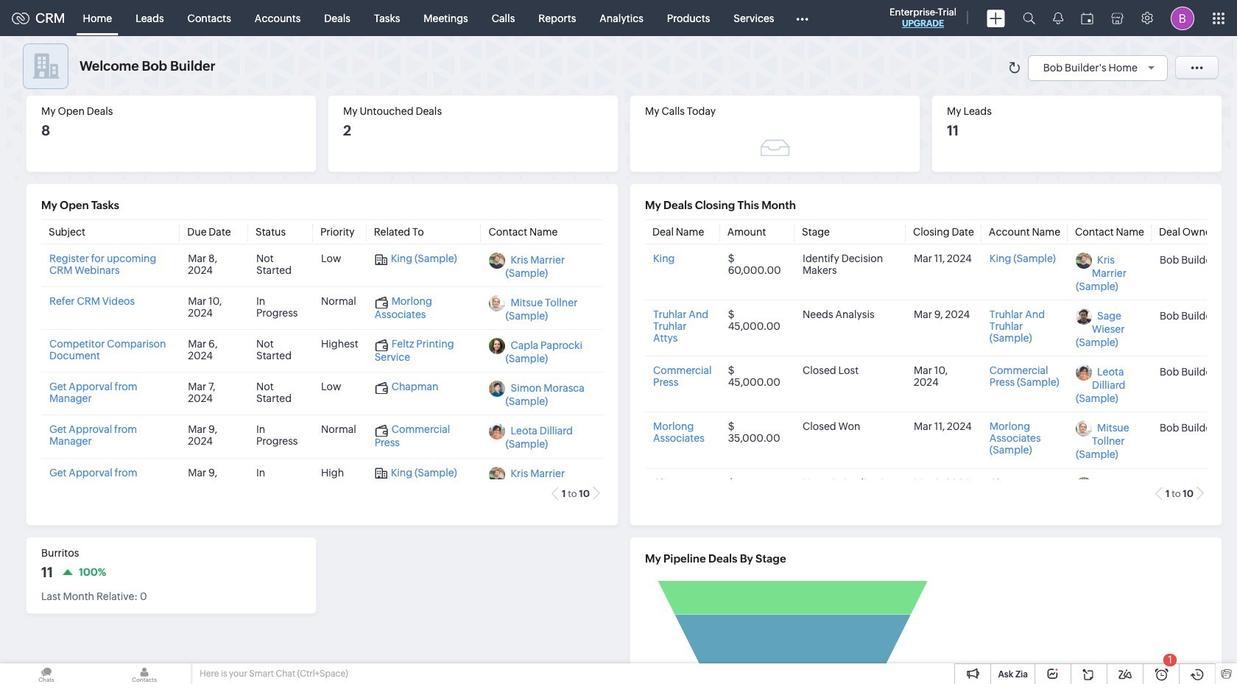 Task type: describe. For each thing, give the bounding box(es) containing it.
signals image
[[1053, 12, 1063, 24]]

Other Modules field
[[786, 6, 818, 30]]

profile image
[[1171, 6, 1194, 30]]



Task type: locate. For each thing, give the bounding box(es) containing it.
calendar image
[[1081, 12, 1094, 24]]

search image
[[1023, 12, 1035, 24]]

signals element
[[1044, 0, 1072, 36]]

create menu image
[[987, 9, 1005, 27]]

search element
[[1014, 0, 1044, 36]]

profile element
[[1162, 0, 1203, 36]]

create menu element
[[978, 0, 1014, 36]]

contacts image
[[98, 663, 191, 684]]

logo image
[[12, 12, 29, 24]]

chats image
[[0, 663, 93, 684]]



Task type: vqa. For each thing, say whether or not it's contained in the screenshot.
Search Element
yes



